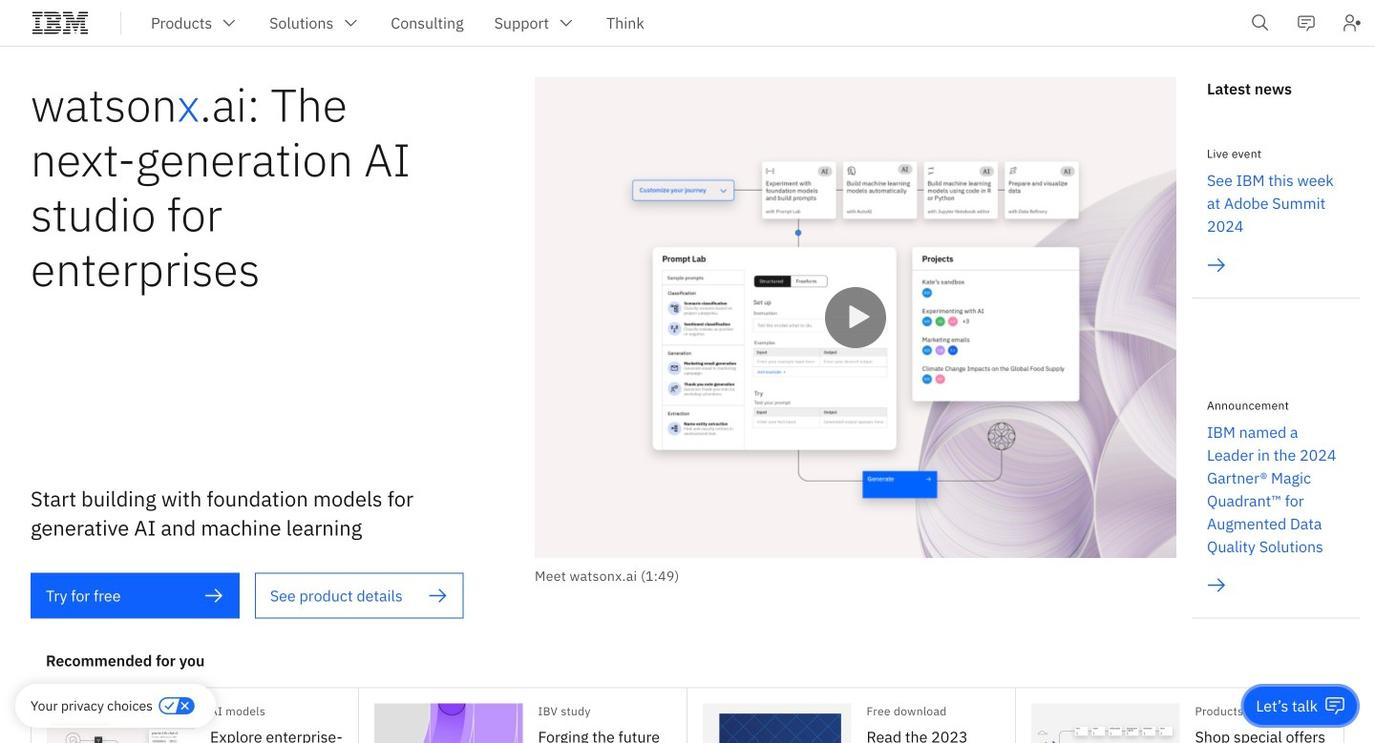 Task type: locate. For each thing, give the bounding box(es) containing it.
let's talk element
[[1256, 696, 1318, 717]]

your privacy choices element
[[31, 696, 153, 717]]



